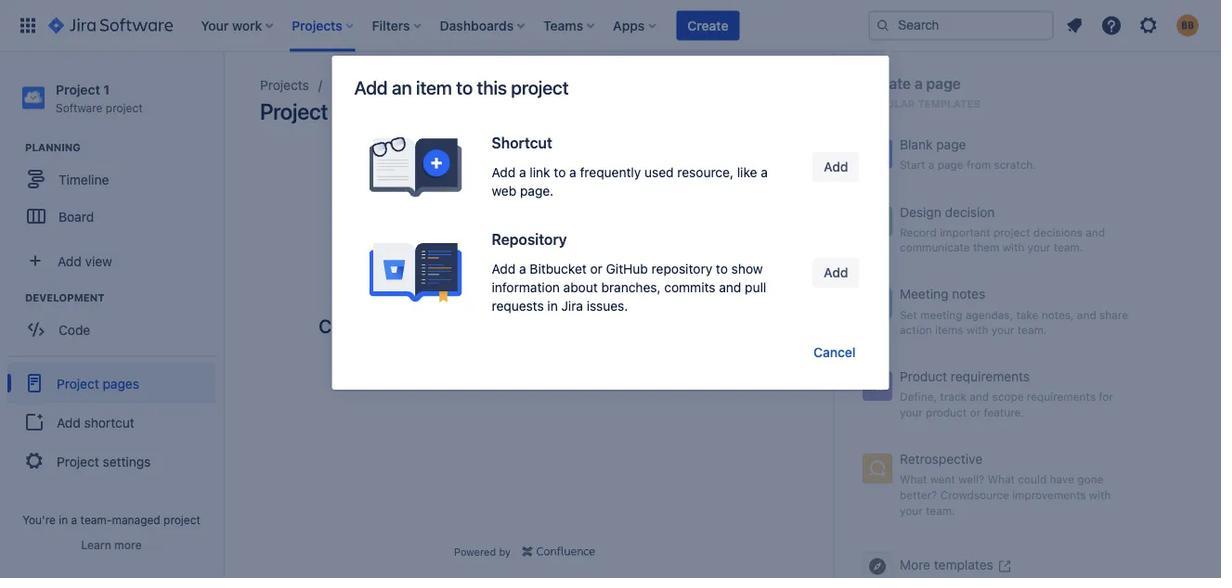 Task type: vqa. For each thing, say whether or not it's contained in the screenshot.
content
no



Task type: locate. For each thing, give the bounding box(es) containing it.
templates
[[918, 98, 981, 110]]

project down projects link at the left of the page
[[260, 98, 328, 124]]

1 for project 1 software project
[[103, 82, 110, 97]]

add inside add a link to a frequently used resource, like a web page.
[[492, 165, 516, 180]]

1 horizontal spatial 1
[[377, 78, 383, 93]]

1 up timeline link
[[103, 82, 110, 97]]

add shortcut button
[[7, 404, 216, 441]]

1 horizontal spatial pages
[[333, 98, 392, 124]]

to inside add a link to a frequently used resource, like a web page.
[[554, 165, 566, 180]]

add left shortcut
[[57, 415, 81, 430]]

1 add button from the top
[[813, 152, 860, 182]]

projects
[[260, 78, 309, 93]]

add
[[354, 76, 388, 98], [824, 159, 849, 175], [492, 165, 516, 180], [492, 261, 516, 277], [824, 265, 849, 281], [57, 415, 81, 430]]

1 horizontal spatial in
[[548, 299, 558, 314]]

1 vertical spatial or
[[676, 315, 693, 337]]

or inside add a bitbucket or github repository to show information about branches, commits and pull requests in jira issues.
[[590, 261, 603, 277]]

a
[[915, 75, 923, 92], [519, 165, 526, 180], [570, 165, 577, 180], [761, 165, 768, 180], [519, 261, 526, 277], [510, 315, 519, 337], [71, 514, 77, 527]]

0 horizontal spatial project pages
[[57, 376, 139, 391]]

1 inside project 1 software project
[[103, 82, 110, 97]]

add button for shortcut
[[813, 152, 860, 182]]

by
[[499, 546, 511, 558]]

add up information
[[492, 261, 516, 277]]

timeline link
[[9, 161, 214, 198]]

or up about
[[590, 261, 603, 277]]

shortcut
[[492, 134, 553, 152]]

this right item
[[477, 76, 507, 98]]

planning
[[25, 142, 81, 154]]

to up and
[[716, 261, 728, 277]]

project pages link
[[7, 363, 216, 404]]

this
[[477, 76, 507, 98], [393, 315, 423, 337]]

a down requests
[[510, 315, 519, 337]]

to inside add a bitbucket or github repository to show information about branches, commits and pull requests in jira issues.
[[716, 261, 728, 277]]

0 vertical spatial in
[[548, 299, 558, 314]]

1 horizontal spatial create
[[865, 75, 911, 92]]

add inside add a bitbucket or github repository to show information about branches, commits and pull requests in jira issues.
[[492, 261, 516, 277]]

project up "software"
[[56, 82, 100, 97]]

powered
[[454, 546, 496, 558]]

page up templates
[[927, 75, 961, 92]]

page
[[927, 75, 961, 92], [697, 315, 738, 337]]

Search field
[[869, 11, 1054, 40]]

0 vertical spatial or
[[590, 261, 603, 277]]

about
[[564, 280, 598, 295]]

add inside group
[[57, 415, 81, 430]]

in
[[548, 299, 558, 314], [59, 514, 68, 527]]

a up popular
[[915, 75, 923, 92]]

connect
[[319, 315, 389, 337]]

code
[[59, 322, 90, 337]]

add left an
[[354, 76, 388, 98]]

a left "link"
[[519, 165, 526, 180]]

0 vertical spatial this
[[477, 76, 507, 98]]

project
[[511, 76, 569, 98], [106, 101, 143, 114], [427, 315, 485, 337], [164, 514, 201, 527]]

in inside add a bitbucket or github repository to show information about branches, commits and pull requests in jira issues.
[[548, 299, 558, 314]]

frequently
[[580, 165, 641, 180]]

search image
[[876, 18, 891, 33]]

add for add a bitbucket or github repository to show information about branches, commits and pull requests in jira issues.
[[492, 261, 516, 277]]

1 vertical spatial project pages
[[57, 376, 139, 391]]

0 horizontal spatial pages
[[103, 376, 139, 391]]

show
[[732, 261, 763, 277]]

2 add button from the top
[[813, 258, 860, 288]]

project down add shortcut
[[57, 454, 99, 469]]

project
[[331, 78, 374, 93], [56, 82, 100, 97], [260, 98, 328, 124], [57, 376, 99, 391], [57, 454, 99, 469]]

add button up cancel
[[813, 258, 860, 288]]

repository
[[492, 231, 567, 248]]

0 horizontal spatial page
[[697, 315, 738, 337]]

1
[[377, 78, 383, 93], [103, 82, 110, 97]]

project left an
[[331, 78, 374, 93]]

project 1 software project
[[56, 82, 143, 114]]

create
[[688, 18, 729, 33], [865, 75, 911, 92]]

a right "like"
[[761, 165, 768, 180]]

development group
[[9, 291, 222, 354]]

bitbucket
[[530, 261, 587, 277]]

0 horizontal spatial 1
[[103, 82, 110, 97]]

1 vertical spatial pages
[[103, 376, 139, 391]]

pages up the 'add shortcut' button
[[103, 376, 139, 391]]

1 vertical spatial this
[[393, 315, 423, 337]]

1 horizontal spatial or
[[676, 315, 693, 337]]

group
[[7, 356, 216, 488]]

create inside button
[[688, 18, 729, 33]]

to
[[456, 76, 473, 98], [554, 165, 566, 180], [716, 261, 728, 277], [489, 315, 506, 337]]

project inside project settings 'link'
[[57, 454, 99, 469]]

add an item to this project dialog
[[332, 56, 889, 390]]

powered by
[[454, 546, 511, 558]]

requests
[[492, 299, 544, 314]]

project inside project pages link
[[57, 376, 99, 391]]

this inside dialog
[[477, 76, 507, 98]]

project pages down project 1 link
[[260, 98, 392, 124]]

item
[[416, 76, 452, 98]]

development
[[25, 292, 104, 304]]

jira software image
[[48, 14, 173, 37], [48, 14, 173, 37]]

add up web
[[492, 165, 516, 180]]

in left jira
[[548, 299, 558, 314]]

confluence
[[524, 315, 618, 337]]

you're in a team-managed project
[[22, 514, 201, 527]]

to for project
[[456, 76, 473, 98]]

cancel button
[[803, 338, 867, 368]]

like
[[737, 165, 757, 180]]

to right item
[[456, 76, 473, 98]]

team-
[[80, 514, 112, 527]]

0 horizontal spatial this
[[393, 315, 423, 337]]

project pages
[[260, 98, 392, 124], [57, 376, 139, 391]]

add button for repository
[[813, 258, 860, 288]]

or right the space
[[676, 315, 693, 337]]

you're
[[22, 514, 56, 527]]

0 vertical spatial page
[[927, 75, 961, 92]]

issues.
[[587, 299, 628, 314]]

project settings link
[[7, 441, 216, 482]]

1 vertical spatial create
[[865, 75, 911, 92]]

software
[[56, 101, 103, 114]]

this right connect
[[393, 315, 423, 337]]

in right 'you're' at the bottom left of page
[[59, 514, 68, 527]]

resource,
[[677, 165, 734, 180]]

1 vertical spatial in
[[59, 514, 68, 527]]

a up information
[[519, 261, 526, 277]]

information
[[492, 280, 560, 295]]

more
[[114, 539, 142, 552]]

add for add an item to this project
[[354, 76, 388, 98]]

shortcut
[[84, 415, 134, 430]]

pages
[[333, 98, 392, 124], [103, 376, 139, 391]]

0 vertical spatial create
[[688, 18, 729, 33]]

group containing project pages
[[7, 356, 216, 488]]

project pages up add shortcut
[[57, 376, 139, 391]]

pages down project 1 link
[[333, 98, 392, 124]]

0 horizontal spatial create
[[688, 18, 729, 33]]

add button
[[813, 152, 860, 182], [813, 258, 860, 288]]

0 vertical spatial pages
[[333, 98, 392, 124]]

0 horizontal spatial or
[[590, 261, 603, 277]]

learn more
[[81, 539, 142, 552]]

create inside "create a page popular templates"
[[865, 75, 911, 92]]

page down and
[[697, 315, 738, 337]]

add button right "like"
[[813, 152, 860, 182]]

to for confluence
[[489, 315, 506, 337]]

1 left an
[[377, 78, 383, 93]]

or
[[590, 261, 603, 277], [676, 315, 693, 337]]

1 horizontal spatial page
[[927, 75, 961, 92]]

1 horizontal spatial this
[[477, 76, 507, 98]]

create a page popular templates
[[865, 75, 981, 110]]

1 vertical spatial add button
[[813, 258, 860, 288]]

to right "link"
[[554, 165, 566, 180]]

to down requests
[[489, 315, 506, 337]]

add up cancel
[[824, 265, 849, 281]]

project up add shortcut
[[57, 376, 99, 391]]

1 horizontal spatial project pages
[[260, 98, 392, 124]]

0 vertical spatial add button
[[813, 152, 860, 182]]

confluence image
[[522, 545, 595, 560], [522, 545, 595, 560]]

web
[[492, 183, 517, 199]]



Task type: describe. For each thing, give the bounding box(es) containing it.
jira
[[562, 299, 583, 314]]

add an item to this project
[[354, 76, 569, 98]]

primary element
[[11, 0, 869, 52]]

commits
[[664, 280, 716, 295]]

settings
[[103, 454, 151, 469]]

1 for project 1
[[377, 78, 383, 93]]

pull
[[745, 280, 767, 295]]

connect this project to a confluence space or page
[[319, 315, 738, 337]]

page.
[[520, 183, 554, 199]]

branches,
[[601, 280, 661, 295]]

project inside project 1 software project
[[56, 82, 100, 97]]

add a bitbucket or github repository to show information about branches, commits and pull requests in jira issues.
[[492, 261, 767, 314]]

popular
[[865, 98, 915, 110]]

to for frequently
[[554, 165, 566, 180]]

add shortcut
[[57, 415, 134, 430]]

page inside "create a page popular templates"
[[927, 75, 961, 92]]

add a link to a frequently used resource, like a web page.
[[492, 165, 768, 199]]

cancel
[[814, 345, 856, 360]]

0 horizontal spatial in
[[59, 514, 68, 527]]

create banner
[[0, 0, 1221, 52]]

project inside project 1 link
[[331, 78, 374, 93]]

a inside add a bitbucket or github repository to show information about branches, commits and pull requests in jira issues.
[[519, 261, 526, 277]]

planning group
[[9, 140, 222, 241]]

repository
[[652, 261, 713, 277]]

board
[[59, 209, 94, 224]]

project inside dialog
[[511, 76, 569, 98]]

1 vertical spatial page
[[697, 315, 738, 337]]

github
[[606, 261, 648, 277]]

link
[[530, 165, 550, 180]]

space
[[622, 315, 672, 337]]

board link
[[9, 198, 214, 235]]

project 1
[[331, 78, 383, 93]]

a left team-
[[71, 514, 77, 527]]

create for create a page popular templates
[[865, 75, 911, 92]]

add for add shortcut
[[57, 415, 81, 430]]

timeline
[[59, 172, 109, 187]]

add right "like"
[[824, 159, 849, 175]]

learn more button
[[81, 538, 142, 553]]

managed
[[112, 514, 160, 527]]

project settings
[[57, 454, 151, 469]]

create button
[[677, 11, 740, 40]]

project inside project 1 software project
[[106, 101, 143, 114]]

0 vertical spatial project pages
[[260, 98, 392, 124]]

used
[[645, 165, 674, 180]]

code link
[[9, 311, 214, 349]]

create for create
[[688, 18, 729, 33]]

add for add a link to a frequently used resource, like a web page.
[[492, 165, 516, 180]]

and
[[719, 280, 742, 295]]

learn
[[81, 539, 111, 552]]

projects link
[[260, 74, 309, 97]]

an
[[392, 76, 412, 98]]

a inside "create a page popular templates"
[[915, 75, 923, 92]]

project 1 link
[[331, 74, 383, 97]]

a right "link"
[[570, 165, 577, 180]]



